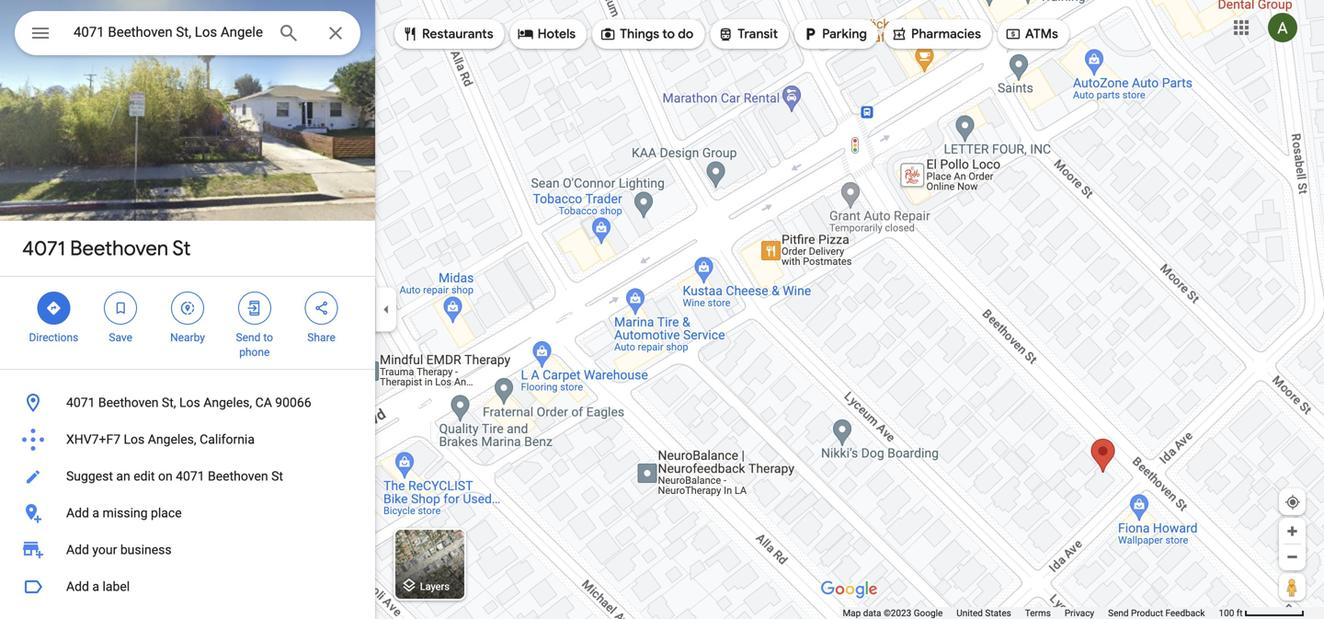 Task type: locate. For each thing, give the bounding box(es) containing it.
send product feedback button
[[1109, 607, 1205, 619]]

send
[[236, 331, 261, 344], [1109, 608, 1129, 619]]

actions for 4071 beethoven st region
[[0, 277, 375, 369]]

st
[[172, 235, 191, 261], [271, 469, 283, 484]]

0 horizontal spatial 4071
[[22, 235, 65, 261]]

1 vertical spatial a
[[92, 579, 99, 594]]

a inside add a label button
[[92, 579, 99, 594]]

send up phone
[[236, 331, 261, 344]]

beethoven down california
[[208, 469, 268, 484]]


[[802, 24, 819, 44]]

collapse side panel image
[[376, 299, 396, 320]]

los inside 4071 beethoven st, los angeles, ca 90066 button
[[179, 395, 200, 410]]

4071
[[22, 235, 65, 261], [66, 395, 95, 410], [176, 469, 205, 484]]

beethoven for st,
[[98, 395, 159, 410]]

1 horizontal spatial angeles,
[[203, 395, 252, 410]]

st up 
[[172, 235, 191, 261]]

1 horizontal spatial st
[[271, 469, 283, 484]]

missing
[[103, 505, 148, 521]]

share
[[308, 331, 336, 344]]

1 horizontal spatial 4071
[[66, 395, 95, 410]]

 restaurants
[[402, 24, 494, 44]]

0 horizontal spatial send
[[236, 331, 261, 344]]

2 add from the top
[[66, 542, 89, 557]]

google account: angela cha  
(angela.cha@adept.ai) image
[[1268, 13, 1298, 42]]

0 horizontal spatial to
[[263, 331, 273, 344]]

none field inside the 4071 beethoven st, los angeles, ca 90066 field
[[74, 21, 263, 43]]

footer containing map data ©2023 google
[[843, 607, 1219, 619]]

los right st,
[[179, 395, 200, 410]]

2 vertical spatial add
[[66, 579, 89, 594]]

ca
[[255, 395, 272, 410]]

send for send product feedback
[[1109, 608, 1129, 619]]

add a label
[[66, 579, 130, 594]]

label
[[103, 579, 130, 594]]

4071 beethoven st
[[22, 235, 191, 261]]

your
[[92, 542, 117, 557]]

1 vertical spatial st
[[271, 469, 283, 484]]

1 add from the top
[[66, 505, 89, 521]]

0 vertical spatial los
[[179, 395, 200, 410]]

show your location image
[[1285, 494, 1302, 511]]

0 horizontal spatial angeles,
[[148, 432, 197, 447]]

2 horizontal spatial 4071
[[176, 469, 205, 484]]

add a missing place button
[[0, 495, 375, 532]]

google maps element
[[0, 0, 1325, 619]]

1 a from the top
[[92, 505, 99, 521]]

to left do
[[663, 26, 675, 42]]

0 vertical spatial 4071
[[22, 235, 65, 261]]

3 add from the top
[[66, 579, 89, 594]]

1 vertical spatial beethoven
[[98, 395, 159, 410]]

terms
[[1025, 608, 1051, 619]]

beethoven
[[70, 235, 168, 261], [98, 395, 159, 410], [208, 469, 268, 484]]


[[246, 298, 263, 318]]

2 vertical spatial 4071
[[176, 469, 205, 484]]

2 vertical spatial beethoven
[[208, 469, 268, 484]]

beethoven left st,
[[98, 395, 159, 410]]

st inside button
[[271, 469, 283, 484]]

4071 beethoven st, los angeles, ca 90066 button
[[0, 385, 375, 421]]


[[29, 20, 52, 46]]

1 horizontal spatial send
[[1109, 608, 1129, 619]]

angeles,
[[203, 395, 252, 410], [148, 432, 197, 447]]

1 vertical spatial to
[[263, 331, 273, 344]]

a inside add a missing place button
[[92, 505, 99, 521]]

zoom out image
[[1286, 550, 1300, 564]]

100 ft button
[[1219, 608, 1305, 619]]

send inside send product feedback button
[[1109, 608, 1129, 619]]

 button
[[15, 11, 66, 59]]

a
[[92, 505, 99, 521], [92, 579, 99, 594]]

add down 'suggest'
[[66, 505, 89, 521]]

zoom in image
[[1286, 524, 1300, 538]]

send to phone
[[236, 331, 273, 359]]

0 horizontal spatial los
[[124, 432, 145, 447]]

united
[[957, 608, 983, 619]]

4071 up 
[[22, 235, 65, 261]]

2 a from the top
[[92, 579, 99, 594]]

a left label
[[92, 579, 99, 594]]

beethoven up ""
[[70, 235, 168, 261]]

1 horizontal spatial los
[[179, 395, 200, 410]]

100 ft
[[1219, 608, 1243, 619]]

pharmacies
[[912, 26, 981, 42]]

privacy button
[[1065, 607, 1095, 619]]

angeles, up suggest an edit on 4071 beethoven st
[[148, 432, 197, 447]]

send left product
[[1109, 608, 1129, 619]]

footer
[[843, 607, 1219, 619]]

0 vertical spatial a
[[92, 505, 99, 521]]

add
[[66, 505, 89, 521], [66, 542, 89, 557], [66, 579, 89, 594]]

add left your
[[66, 542, 89, 557]]

add left label
[[66, 579, 89, 594]]

privacy
[[1065, 608, 1095, 619]]

los
[[179, 395, 200, 410], [124, 432, 145, 447]]

send for send to phone
[[236, 331, 261, 344]]

st down ca
[[271, 469, 283, 484]]

xhv7+f7 los angeles, california button
[[0, 421, 375, 458]]

angeles, left ca
[[203, 395, 252, 410]]

to up phone
[[263, 331, 273, 344]]

None field
[[74, 21, 263, 43]]

 pharmacies
[[891, 24, 981, 44]]

0 horizontal spatial st
[[172, 235, 191, 261]]

0 vertical spatial to
[[663, 26, 675, 42]]

footer inside 'google maps' element
[[843, 607, 1219, 619]]

an
[[116, 469, 130, 484]]

restaurants
[[422, 26, 494, 42]]

4071 beethoven st, los angeles, ca 90066
[[66, 395, 311, 410]]

90066
[[275, 395, 311, 410]]

save
[[109, 331, 132, 344]]

4071 Beethoven St, Los Angeles, CA 90066 field
[[15, 11, 361, 55]]

4071 right on
[[176, 469, 205, 484]]

 things to do
[[600, 24, 694, 44]]

hotels
[[538, 26, 576, 42]]

0 vertical spatial send
[[236, 331, 261, 344]]

 search field
[[15, 11, 361, 59]]

to
[[663, 26, 675, 42], [263, 331, 273, 344]]

1 vertical spatial los
[[124, 432, 145, 447]]

0 vertical spatial beethoven
[[70, 235, 168, 261]]

4071 up xhv7+f7
[[66, 395, 95, 410]]

1 vertical spatial send
[[1109, 608, 1129, 619]]

0 vertical spatial st
[[172, 235, 191, 261]]


[[112, 298, 129, 318]]

1 vertical spatial 4071
[[66, 395, 95, 410]]

los up edit
[[124, 432, 145, 447]]

1 horizontal spatial to
[[663, 26, 675, 42]]

1 vertical spatial add
[[66, 542, 89, 557]]

add your business
[[66, 542, 172, 557]]


[[891, 24, 908, 44]]

add for add your business
[[66, 542, 89, 557]]

add a missing place
[[66, 505, 182, 521]]

united states
[[957, 608, 1012, 619]]

add for add a label
[[66, 579, 89, 594]]

send inside the send to phone
[[236, 331, 261, 344]]

0 vertical spatial add
[[66, 505, 89, 521]]

1 vertical spatial angeles,
[[148, 432, 197, 447]]

a left missing
[[92, 505, 99, 521]]



Task type: describe. For each thing, give the bounding box(es) containing it.

[[313, 298, 330, 318]]

place
[[151, 505, 182, 521]]

united states button
[[957, 607, 1012, 619]]

4071 beethoven st main content
[[0, 0, 375, 619]]

xhv7+f7
[[66, 432, 121, 447]]

nearby
[[170, 331, 205, 344]]

directions
[[29, 331, 78, 344]]

do
[[678, 26, 694, 42]]

map
[[843, 608, 861, 619]]

add a label button
[[0, 568, 375, 605]]


[[518, 24, 534, 44]]

 atms
[[1005, 24, 1059, 44]]

add for add a missing place
[[66, 505, 89, 521]]

4071 for 4071 beethoven st
[[22, 235, 65, 261]]


[[179, 298, 196, 318]]

product
[[1131, 608, 1164, 619]]

a for missing
[[92, 505, 99, 521]]


[[1005, 24, 1022, 44]]


[[45, 298, 62, 318]]

to inside  things to do
[[663, 26, 675, 42]]

transit
[[738, 26, 778, 42]]

california
[[200, 432, 255, 447]]

a for label
[[92, 579, 99, 594]]

suggest an edit on 4071 beethoven st button
[[0, 458, 375, 495]]

 parking
[[802, 24, 867, 44]]

terms button
[[1025, 607, 1051, 619]]

los inside xhv7+f7 los angeles, california button
[[124, 432, 145, 447]]

suggest
[[66, 469, 113, 484]]

 transit
[[718, 24, 778, 44]]

st,
[[162, 395, 176, 410]]


[[402, 24, 419, 44]]

things
[[620, 26, 660, 42]]


[[600, 24, 616, 44]]

100
[[1219, 608, 1235, 619]]

xhv7+f7 los angeles, california
[[66, 432, 255, 447]]

feedback
[[1166, 608, 1205, 619]]

beethoven for st
[[70, 235, 168, 261]]


[[718, 24, 734, 44]]

phone
[[239, 346, 270, 359]]

to inside the send to phone
[[263, 331, 273, 344]]

parking
[[822, 26, 867, 42]]

©2023
[[884, 608, 912, 619]]

business
[[120, 542, 172, 557]]

map data ©2023 google
[[843, 608, 943, 619]]

send product feedback
[[1109, 608, 1205, 619]]

4071 for 4071 beethoven st, los angeles, ca 90066
[[66, 395, 95, 410]]

show street view coverage image
[[1280, 573, 1306, 601]]

0 vertical spatial angeles,
[[203, 395, 252, 410]]

edit
[[134, 469, 155, 484]]

layers
[[420, 581, 450, 592]]

data
[[863, 608, 882, 619]]

add your business link
[[0, 532, 375, 568]]

on
[[158, 469, 173, 484]]

google
[[914, 608, 943, 619]]

suggest an edit on 4071 beethoven st
[[66, 469, 283, 484]]

atms
[[1026, 26, 1059, 42]]

 hotels
[[518, 24, 576, 44]]

ft
[[1237, 608, 1243, 619]]

states
[[986, 608, 1012, 619]]



Task type: vqa. For each thing, say whether or not it's contained in the screenshot.
408 MARIEMONT DR E, WESTERVILLE, OH 43081 button
no



